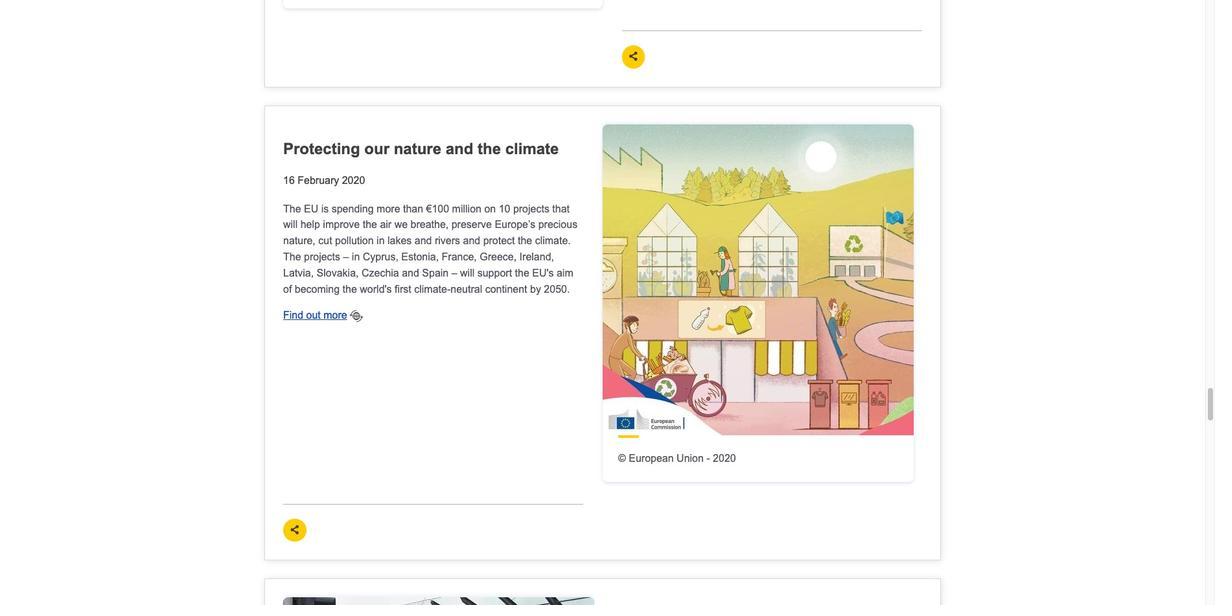 Task type: vqa. For each thing, say whether or not it's contained in the screenshot.
topmost The
yes



Task type: describe. For each thing, give the bounding box(es) containing it.
of
[[283, 284, 292, 295]]

climate
[[506, 140, 559, 157]]

air
[[380, 219, 392, 230]]

-
[[707, 453, 710, 464]]

10
[[499, 203, 511, 214]]

million
[[452, 203, 482, 214]]

by
[[530, 284, 541, 295]]

and up first
[[402, 268, 419, 279]]

first
[[395, 284, 412, 295]]

protecting
[[283, 140, 360, 157]]

european
[[629, 453, 674, 464]]

1 horizontal spatial projects
[[513, 203, 550, 214]]

climate.
[[535, 235, 571, 246]]

spending
[[332, 203, 374, 214]]

union
[[677, 453, 704, 464]]

world's
[[360, 284, 392, 295]]

lakes
[[388, 235, 412, 246]]

and right 'nature'
[[446, 140, 474, 157]]

0 vertical spatial in
[[377, 235, 385, 246]]

the left climate
[[478, 140, 501, 157]]

0 horizontal spatial 2020
[[342, 175, 365, 186]]

eu
[[304, 203, 319, 214]]

breathe,
[[411, 219, 449, 230]]

2 the from the top
[[283, 252, 301, 263]]

1 horizontal spatial will
[[460, 268, 475, 279]]

ireland,
[[520, 252, 554, 263]]

the eu is spending more than €100 million on 10 projects that will help improve the air we breathe, preserve europe's precious nature, cut pollution in lakes and rivers and protect the climate. the projects – in cyprus, estonia, france, greece, ireland, latvia, slovakia, czechia and spain – will support the eu's aim of becoming the world's first climate-neutral continent by 2050.
[[283, 203, 578, 295]]

europe's
[[495, 219, 536, 230]]

latvia,
[[283, 268, 314, 279]]

the down 'slovakia,'
[[343, 284, 357, 295]]

and down preserve at the top left of page
[[463, 235, 481, 246]]

0 horizontal spatial more
[[324, 310, 347, 321]]

find out more link
[[283, 310, 347, 321]]

nature,
[[283, 235, 316, 246]]

becoming
[[295, 284, 340, 295]]

protecting our nature and the climate
[[283, 140, 559, 157]]



Task type: locate. For each thing, give the bounding box(es) containing it.
1 vertical spatial in
[[352, 252, 360, 263]]

– down france,
[[452, 268, 458, 279]]

improve
[[323, 219, 360, 230]]

0 vertical spatial 2020
[[342, 175, 365, 186]]

0 vertical spatial will
[[283, 219, 298, 230]]

continent
[[485, 284, 528, 295]]

1 horizontal spatial more
[[377, 203, 400, 214]]

2020
[[342, 175, 365, 186], [713, 453, 736, 464]]

cartoon image of three women. image
[[603, 124, 914, 436]]

france,
[[442, 252, 477, 263]]

cut
[[319, 235, 332, 246]]

projects down the cut
[[304, 252, 340, 263]]

0 vertical spatial projects
[[513, 203, 550, 214]]

the left the eu's
[[515, 268, 530, 279]]

pollution
[[335, 235, 374, 246]]

1 vertical spatial –
[[452, 268, 458, 279]]

projects up europe's
[[513, 203, 550, 214]]

16 february 2020
[[283, 175, 365, 186]]

–
[[343, 252, 349, 263], [452, 268, 458, 279]]

aim
[[557, 268, 574, 279]]

the left eu
[[283, 203, 301, 214]]

the up latvia,
[[283, 252, 301, 263]]

on
[[485, 203, 496, 214]]

support
[[478, 268, 512, 279]]

2020 right -
[[713, 453, 736, 464]]

will up nature,
[[283, 219, 298, 230]]

search for available translations image
[[350, 310, 363, 323]]

0 vertical spatial more
[[377, 203, 400, 214]]

we
[[395, 219, 408, 230]]

and
[[446, 140, 474, 157], [415, 235, 432, 246], [463, 235, 481, 246], [402, 268, 419, 279]]

1 vertical spatial projects
[[304, 252, 340, 263]]

eu's
[[533, 268, 554, 279]]

1 horizontal spatial in
[[377, 235, 385, 246]]

0 horizontal spatial projects
[[304, 252, 340, 263]]

preserve
[[452, 219, 492, 230]]

cyprus,
[[363, 252, 399, 263]]

february
[[298, 175, 339, 186]]

€100
[[426, 203, 449, 214]]

our
[[365, 140, 390, 157]]

will
[[283, 219, 298, 230], [460, 268, 475, 279]]

in
[[377, 235, 385, 246], [352, 252, 360, 263]]

1 vertical spatial the
[[283, 252, 301, 263]]

0 horizontal spatial –
[[343, 252, 349, 263]]

neutral
[[451, 284, 483, 295]]

in up cyprus,
[[377, 235, 385, 246]]

out
[[306, 310, 321, 321]]

estonia,
[[402, 252, 439, 263]]

1 the from the top
[[283, 203, 301, 214]]

1 vertical spatial more
[[324, 310, 347, 321]]

greece,
[[480, 252, 517, 263]]

2050.
[[544, 284, 570, 295]]

help
[[301, 219, 320, 230]]

projects
[[513, 203, 550, 214], [304, 252, 340, 263]]

©
[[619, 453, 626, 464]]

find
[[283, 310, 304, 321]]

1 vertical spatial 2020
[[713, 453, 736, 464]]

spain
[[422, 268, 449, 279]]

© european union - 2020
[[619, 453, 736, 464]]

more inside the eu is spending more than €100 million on 10 projects that will help improve the air we breathe, preserve europe's precious nature, cut pollution in lakes and rivers and protect the climate. the projects – in cyprus, estonia, france, greece, ireland, latvia, slovakia, czechia and spain – will support the eu's aim of becoming the world's first climate-neutral continent by 2050.
[[377, 203, 400, 214]]

slovakia,
[[317, 268, 359, 279]]

is
[[321, 203, 329, 214]]

0 horizontal spatial will
[[283, 219, 298, 230]]

the
[[283, 203, 301, 214], [283, 252, 301, 263]]

1 vertical spatial will
[[460, 268, 475, 279]]

that
[[553, 203, 570, 214]]

– up 'slovakia,'
[[343, 252, 349, 263]]

the down europe's
[[518, 235, 533, 246]]

more up air
[[377, 203, 400, 214]]

find out more
[[283, 310, 347, 321]]

0 vertical spatial the
[[283, 203, 301, 214]]

the left air
[[363, 219, 377, 230]]

climate-
[[415, 284, 451, 295]]

protect
[[483, 235, 515, 246]]

nature
[[394, 140, 442, 157]]

precious
[[539, 219, 578, 230]]

the
[[478, 140, 501, 157], [363, 219, 377, 230], [518, 235, 533, 246], [515, 268, 530, 279], [343, 284, 357, 295]]

than
[[403, 203, 424, 214]]

1 horizontal spatial 2020
[[713, 453, 736, 464]]

16
[[283, 175, 295, 186]]

czechia
[[362, 268, 399, 279]]

0 vertical spatial –
[[343, 252, 349, 263]]

rivers
[[435, 235, 460, 246]]

2020 up spending
[[342, 175, 365, 186]]

more
[[377, 203, 400, 214], [324, 310, 347, 321]]

1 horizontal spatial –
[[452, 268, 458, 279]]

will up the neutral
[[460, 268, 475, 279]]

more left search for available translations icon
[[324, 310, 347, 321]]

in down pollution
[[352, 252, 360, 263]]

0 horizontal spatial in
[[352, 252, 360, 263]]

and up estonia,
[[415, 235, 432, 246]]



